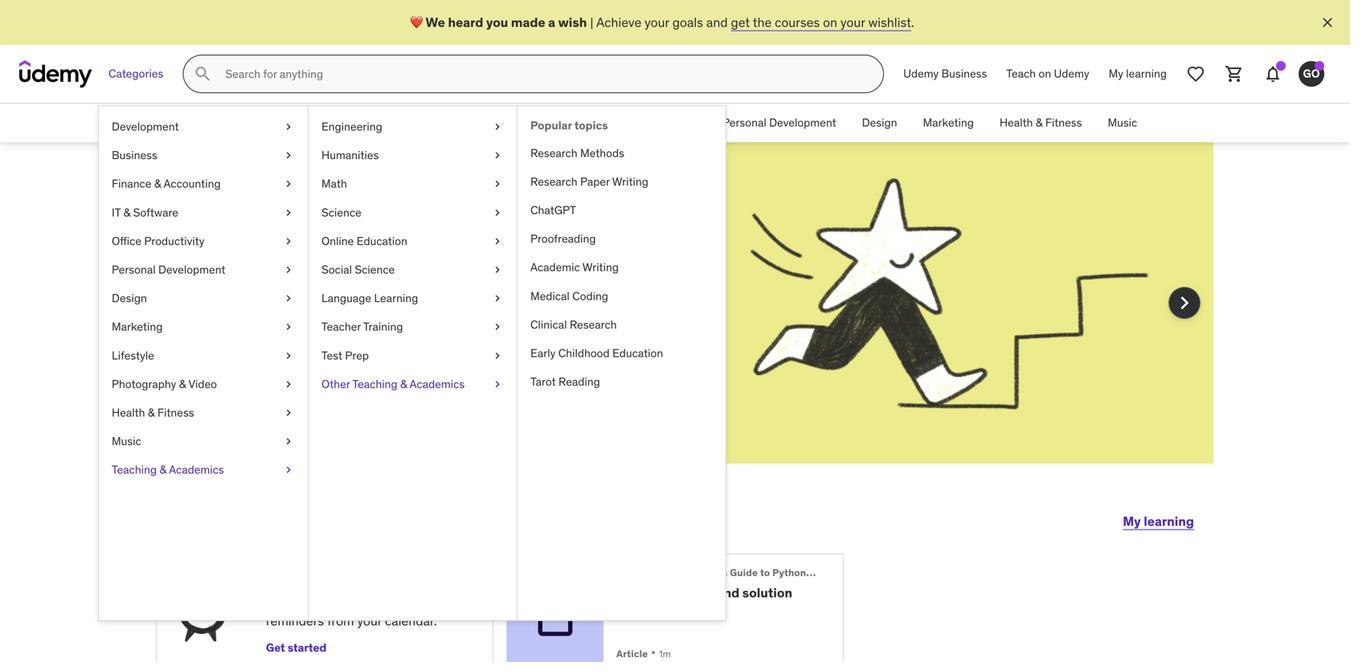 Task type: describe. For each thing, give the bounding box(es) containing it.
get
[[731, 14, 750, 30]]

1 vertical spatial health & fitness link
[[99, 399, 308, 427]]

math link
[[309, 170, 517, 198]]

0 vertical spatial business
[[941, 66, 987, 81]]

homework
[[634, 585, 714, 601]]

research paper writing link
[[518, 167, 726, 196]]

1 vertical spatial my learning link
[[1123, 502, 1194, 541]]

solution
[[742, 585, 792, 601]]

photography & video
[[112, 377, 217, 391]]

categories button
[[99, 55, 173, 93]]

teach
[[1006, 66, 1036, 81]]

schedule time to learn a little each day adds up. get reminders from your calendar.
[[266, 571, 437, 629]]

office productivity for lifestyle
[[112, 234, 204, 248]]

marketing for health & fitness
[[923, 115, 974, 130]]

your inside schedule time to learn a little each day adds up. get reminders from your calendar.
[[357, 613, 382, 629]]

early childhood education
[[530, 346, 663, 360]]

every day a little closer learning helps you reach your goals. keep learning and reap the rewards.
[[214, 212, 505, 335]]

article
[[616, 648, 648, 660]]

teacher training
[[321, 320, 403, 334]]

test prep
[[321, 348, 369, 363]]

next image
[[1172, 290, 1197, 316]]

get started button
[[266, 637, 327, 659]]

0 vertical spatial health & fitness
[[1000, 115, 1082, 130]]

productivity for lifestyle
[[144, 234, 204, 248]]

academic
[[530, 260, 580, 275]]

methods
[[580, 146, 624, 160]]

1 horizontal spatial learning
[[374, 291, 418, 305]]

0 vertical spatial and
[[706, 14, 728, 30]]

0 vertical spatial academics
[[410, 377, 465, 391]]

it & software link for health & fitness
[[499, 104, 591, 142]]

reach
[[325, 300, 357, 317]]

you have alerts image
[[1315, 61, 1324, 71]]

online education
[[321, 234, 407, 248]]

schedule
[[266, 571, 324, 587]]

categories
[[108, 66, 163, 81]]

heard
[[448, 14, 483, 30]]

1 horizontal spatial a
[[548, 14, 555, 30]]

1 horizontal spatial music
[[1108, 115, 1137, 130]]

marketing link for lifestyle
[[99, 313, 308, 341]]

productivity for health & fitness
[[637, 115, 697, 130]]

1 horizontal spatial health
[[1000, 115, 1033, 130]]

the ultimate beginners guide to python programming 11. homework and solution
[[616, 567, 874, 601]]

2 vertical spatial learning
[[1144, 513, 1194, 530]]

1 vertical spatial my learning
[[1123, 513, 1194, 530]]

xsmall image for other teaching & academics
[[491, 376, 504, 392]]

business for lifestyle
[[112, 148, 157, 162]]

xsmall image for science
[[491, 205, 504, 221]]

teach on udemy link
[[997, 55, 1099, 93]]

get started
[[266, 641, 327, 655]]

science link
[[309, 198, 517, 227]]

language learning link
[[309, 284, 517, 313]]

learning inside the every day a little closer learning helps you reach your goals. keep learning and reap the rewards.
[[214, 300, 264, 317]]

xsmall image for business
[[282, 148, 295, 163]]

medical
[[530, 289, 570, 303]]

0 vertical spatial my learning
[[1109, 66, 1167, 81]]

little inside schedule time to learn a little each day adds up. get reminders from your calendar.
[[277, 595, 303, 611]]

your left wishlist
[[841, 14, 865, 30]]

0 horizontal spatial academics
[[169, 463, 224, 477]]

0 vertical spatial writing
[[612, 174, 648, 189]]

research paper writing
[[530, 174, 648, 189]]

proofreading
[[530, 232, 596, 246]]

xsmall image for office productivity
[[282, 233, 295, 249]]

other teaching & academics link
[[309, 370, 517, 399]]

python
[[772, 567, 806, 579]]

get the courses on your wishlist link
[[731, 14, 911, 30]]

guide
[[730, 567, 758, 579]]

.
[[911, 14, 914, 30]]

personal development for lifestyle
[[112, 262, 225, 277]]

xsmall image for finance & accounting
[[282, 176, 295, 192]]

chatgpt link
[[518, 196, 726, 225]]

your left goals
[[645, 14, 669, 30]]

1 horizontal spatial the
[[753, 14, 772, 30]]

engineering link
[[309, 113, 517, 141]]

accounting for health & fitness
[[429, 115, 486, 130]]

a
[[266, 595, 274, 611]]

1 vertical spatial teaching
[[112, 463, 157, 477]]

finance & accounting for health & fitness
[[377, 115, 486, 130]]

a inside the every day a little closer learning helps you reach your goals. keep learning and reap the rewards.
[[379, 212, 398, 254]]

calendar.
[[385, 613, 437, 629]]

xsmall image for social science
[[491, 262, 504, 278]]

training
[[363, 320, 403, 334]]

social science link
[[309, 256, 517, 284]]

notifications image
[[1263, 64, 1283, 84]]

xsmall image for online education
[[491, 233, 504, 249]]

udemy image
[[19, 60, 92, 88]]

social
[[321, 262, 352, 277]]

design for lifestyle
[[112, 291, 147, 305]]

1 horizontal spatial on
[[1039, 66, 1051, 81]]

made
[[511, 14, 545, 30]]

design link for health & fitness
[[849, 104, 910, 142]]

accounting for lifestyle
[[164, 177, 221, 191]]

learn
[[373, 571, 404, 587]]

go link
[[1292, 55, 1331, 93]]

2 udemy from the left
[[1054, 66, 1089, 81]]

goals
[[672, 14, 703, 30]]

education inside other teaching & academics element
[[612, 346, 663, 360]]

day inside schedule time to learn a little each day adds up. get reminders from your calendar.
[[337, 595, 357, 611]]

article • 1m
[[616, 645, 671, 661]]

xsmall image for teacher training
[[491, 319, 504, 335]]

programming
[[809, 567, 874, 579]]

0 vertical spatial education
[[357, 234, 407, 248]]

2 vertical spatial research
[[570, 317, 617, 332]]

popular topics
[[530, 118, 608, 133]]

math
[[321, 177, 347, 191]]

from
[[327, 613, 354, 629]]

marketing link for health & fitness
[[910, 104, 987, 142]]

we
[[426, 14, 445, 30]]

courses
[[775, 14, 820, 30]]

0 horizontal spatial health & fitness
[[112, 405, 194, 420]]

udemy business
[[903, 66, 987, 81]]

|
[[590, 14, 593, 30]]

office productivity link for health & fitness
[[591, 104, 710, 142]]

1 vertical spatial health
[[112, 405, 145, 420]]

reap
[[238, 318, 264, 335]]

started
[[288, 641, 327, 655]]

it for lifestyle
[[112, 205, 121, 220]]

development for lifestyle
[[158, 262, 225, 277]]

closer
[[214, 252, 312, 294]]

every
[[214, 212, 309, 254]]

learning,
[[289, 501, 406, 535]]

let's start learning, gary
[[156, 501, 475, 535]]

other teaching & academics element
[[517, 106, 726, 620]]

humanities link
[[309, 141, 517, 170]]

xsmall image for teaching & academics
[[282, 462, 295, 478]]

keep learning link
[[425, 300, 505, 317]]

lifestyle link
[[99, 341, 308, 370]]

to inside the ultimate beginners guide to python programming 11. homework and solution
[[760, 567, 770, 579]]

close image
[[1320, 14, 1336, 31]]

0 vertical spatial my
[[1109, 66, 1123, 81]]

personal development link for health & fitness
[[710, 104, 849, 142]]

paper
[[580, 174, 610, 189]]

❤️
[[410, 14, 423, 30]]

coding
[[572, 289, 608, 303]]

udemy business link
[[894, 55, 997, 93]]

0 vertical spatial teaching
[[352, 377, 397, 391]]

social science
[[321, 262, 395, 277]]

your inside the every day a little closer learning helps you reach your goals. keep learning and reap the rewards.
[[360, 300, 385, 317]]

early childhood education link
[[518, 339, 726, 368]]

design link for lifestyle
[[99, 284, 308, 313]]

engineering
[[321, 119, 382, 134]]

go
[[1303, 66, 1320, 81]]

office for lifestyle
[[112, 234, 141, 248]]

science inside science link
[[321, 205, 362, 220]]

0 vertical spatial music link
[[1095, 104, 1150, 142]]

personal development for health & fitness
[[723, 115, 836, 130]]

medical coding
[[530, 289, 608, 303]]

research methods
[[530, 146, 624, 160]]

photography
[[112, 377, 176, 391]]

0 vertical spatial on
[[823, 14, 837, 30]]



Task type: vqa. For each thing, say whether or not it's contained in the screenshot.
IT & SOFTWARE associated with Health & Fitness
yes



Task type: locate. For each thing, give the bounding box(es) containing it.
other teaching & academics
[[321, 377, 465, 391]]

xsmall image for personal development
[[282, 262, 295, 278]]

0 vertical spatial day
[[315, 212, 373, 254]]

submit search image
[[193, 64, 212, 84]]

writing down research methods link
[[612, 174, 648, 189]]

xsmall image for engineering
[[491, 119, 504, 135]]

0 horizontal spatial health & fitness link
[[99, 399, 308, 427]]

you up rewards.
[[302, 300, 322, 317]]

xsmall image inside the teaching & academics link
[[282, 462, 295, 478]]

reminders
[[266, 613, 324, 629]]

it & software for health & fitness
[[512, 115, 578, 130]]

xsmall image inside the engineering link
[[491, 119, 504, 135]]

1 horizontal spatial health & fitness link
[[987, 104, 1095, 142]]

little up reminders
[[277, 595, 303, 611]]

0 horizontal spatial personal development link
[[99, 256, 308, 284]]

0 horizontal spatial finance
[[112, 177, 151, 191]]

teaching up let's
[[112, 463, 157, 477]]

and down guide
[[717, 585, 740, 601]]

xsmall image for it & software
[[282, 205, 295, 221]]

early
[[530, 346, 556, 360]]

xsmall image for lifestyle
[[282, 348, 295, 364]]

finance & accounting link up math link
[[364, 104, 499, 142]]

it for health & fitness
[[512, 115, 521, 130]]

marketing link down udemy business link
[[910, 104, 987, 142]]

it
[[512, 115, 521, 130], [112, 205, 121, 220]]

business link for lifestyle
[[99, 141, 308, 170]]

education up social science
[[357, 234, 407, 248]]

prep
[[345, 348, 369, 363]]

1 vertical spatial you
[[302, 300, 322, 317]]

personal
[[723, 115, 766, 130], [112, 262, 156, 277]]

achieve
[[596, 14, 642, 30]]

start
[[222, 501, 284, 535]]

childhood
[[558, 346, 610, 360]]

0 horizontal spatial office productivity link
[[99, 227, 308, 256]]

1 vertical spatial my
[[1123, 513, 1141, 530]]

0 vertical spatial my learning link
[[1099, 55, 1177, 93]]

0 horizontal spatial udemy
[[903, 66, 939, 81]]

office productivity link
[[591, 104, 710, 142], [99, 227, 308, 256]]

xsmall image
[[282, 148, 295, 163], [491, 148, 504, 163], [491, 176, 504, 192], [491, 205, 504, 221], [282, 233, 295, 249], [491, 233, 504, 249], [491, 262, 504, 278], [491, 319, 504, 335], [282, 348, 295, 364], [491, 376, 504, 392], [282, 434, 295, 449], [282, 462, 295, 478]]

shopping cart with 0 items image
[[1225, 64, 1244, 84]]

xsmall image for marketing
[[282, 319, 295, 335]]

0 horizontal spatial learning
[[214, 300, 264, 317]]

medical coding link
[[518, 282, 726, 310]]

0 horizontal spatial to
[[357, 571, 370, 587]]

finance for health & fitness
[[377, 115, 417, 130]]

goals.
[[388, 300, 422, 317]]

software for lifestyle
[[133, 205, 178, 220]]

on
[[823, 14, 837, 30], [1039, 66, 1051, 81]]

office productivity for health & fitness
[[604, 115, 697, 130]]

personal development link for lifestyle
[[99, 256, 308, 284]]

gary
[[411, 501, 475, 535]]

science up language learning
[[355, 262, 395, 277]]

the inside the every day a little closer learning helps you reach your goals. keep learning and reap the rewards.
[[267, 318, 286, 335]]

wishlist image
[[1186, 64, 1205, 84]]

0 horizontal spatial on
[[823, 14, 837, 30]]

get left started
[[266, 641, 285, 655]]

xsmall image inside the humanities link
[[491, 148, 504, 163]]

and left reap
[[214, 318, 235, 335]]

0 horizontal spatial teaching
[[112, 463, 157, 477]]

0 vertical spatial science
[[321, 205, 362, 220]]

1 horizontal spatial it
[[512, 115, 521, 130]]

proofreading link
[[518, 225, 726, 253]]

1 horizontal spatial productivity
[[637, 115, 697, 130]]

fitness down photography & video
[[157, 405, 194, 420]]

health & fitness link
[[987, 104, 1095, 142], [99, 399, 308, 427]]

1 vertical spatial research
[[530, 174, 578, 189]]

0 horizontal spatial business
[[112, 148, 157, 162]]

wish
[[558, 14, 587, 30]]

education down "clinical research" link
[[612, 346, 663, 360]]

0 horizontal spatial office
[[112, 234, 141, 248]]

0 vertical spatial finance & accounting link
[[364, 104, 499, 142]]

xsmall image inside the language learning link
[[491, 291, 504, 306]]

marketing up lifestyle
[[112, 320, 163, 334]]

0 vertical spatial fitness
[[1045, 115, 1082, 130]]

0 horizontal spatial office productivity
[[112, 234, 204, 248]]

1 horizontal spatial education
[[612, 346, 663, 360]]

the
[[616, 567, 634, 579]]

fitness down teach on udemy link at the right top
[[1045, 115, 1082, 130]]

1 vertical spatial science
[[355, 262, 395, 277]]

reading
[[559, 375, 600, 389]]

health & fitness down photography
[[112, 405, 194, 420]]

language
[[321, 291, 371, 305]]

11.
[[616, 585, 632, 601]]

language learning
[[321, 291, 418, 305]]

learning
[[1126, 66, 1167, 81], [458, 300, 505, 317], [1144, 513, 1194, 530]]

research methods link
[[518, 139, 726, 167]]

little inside the every day a little closer learning helps you reach your goals. keep learning and reap the rewards.
[[404, 212, 483, 254]]

clinical
[[530, 317, 567, 332]]

get inside schedule time to learn a little each day adds up. get reminders from your calendar.
[[412, 595, 433, 611]]

accounting down development link
[[164, 177, 221, 191]]

you inside the every day a little closer learning helps you reach your goals. keep learning and reap the rewards.
[[302, 300, 322, 317]]

xsmall image inside math link
[[491, 176, 504, 192]]

1 horizontal spatial software
[[533, 115, 578, 130]]

xsmall image inside other teaching & academics link
[[491, 376, 504, 392]]

personal for health & fitness
[[723, 115, 766, 130]]

1 horizontal spatial office productivity
[[604, 115, 697, 130]]

business up humanities
[[306, 115, 351, 130]]

design link
[[849, 104, 910, 142], [99, 284, 308, 313]]

0 vertical spatial marketing
[[923, 115, 974, 130]]

writing up coding
[[582, 260, 619, 275]]

1 vertical spatial get
[[266, 641, 285, 655]]

xsmall image inside development link
[[282, 119, 295, 135]]

business link
[[293, 104, 364, 142], [99, 141, 308, 170]]

finance & accounting link for health & fitness
[[364, 104, 499, 142]]

teaching down prep
[[352, 377, 397, 391]]

1 vertical spatial design
[[112, 291, 147, 305]]

your up the teacher training at the left of page
[[360, 300, 385, 317]]

photography & video link
[[99, 370, 308, 399]]

finance & accounting up the humanities link
[[377, 115, 486, 130]]

xsmall image for design
[[282, 291, 295, 306]]

teaching
[[352, 377, 397, 391], [112, 463, 157, 477]]

to up the solution
[[760, 567, 770, 579]]

0 horizontal spatial it
[[112, 205, 121, 220]]

finance & accounting for lifestyle
[[112, 177, 221, 191]]

office for health & fitness
[[604, 115, 634, 130]]

0 vertical spatial learning
[[1126, 66, 1167, 81]]

office productivity link for lifestyle
[[99, 227, 308, 256]]

a left wish
[[548, 14, 555, 30]]

0 vertical spatial a
[[548, 14, 555, 30]]

0 vertical spatial little
[[404, 212, 483, 254]]

0 vertical spatial personal development
[[723, 115, 836, 130]]

1 vertical spatial music
[[112, 434, 141, 448]]

a up the social science link on the left of the page
[[379, 212, 398, 254]]

0 vertical spatial research
[[530, 146, 578, 160]]

udemy right teach
[[1054, 66, 1089, 81]]

0 vertical spatial it
[[512, 115, 521, 130]]

health & fitness link down video
[[99, 399, 308, 427]]

2 vertical spatial and
[[717, 585, 740, 601]]

1 horizontal spatial business
[[306, 115, 351, 130]]

research down popular
[[530, 146, 578, 160]]

tarot reading link
[[518, 368, 726, 396]]

research down coding
[[570, 317, 617, 332]]

learning up training on the left of the page
[[374, 291, 418, 305]]

1 horizontal spatial it & software
[[512, 115, 578, 130]]

1 horizontal spatial academics
[[410, 377, 465, 391]]

up.
[[391, 595, 409, 611]]

1 vertical spatial music link
[[99, 427, 308, 456]]

the right the get
[[753, 14, 772, 30]]

0 horizontal spatial finance & accounting
[[112, 177, 221, 191]]

day inside the every day a little closer learning helps you reach your goals. keep learning and reap the rewards.
[[315, 212, 373, 254]]

•
[[651, 645, 656, 661]]

xsmall image inside the lifestyle link
[[282, 348, 295, 364]]

and inside the ultimate beginners guide to python programming 11. homework and solution
[[717, 585, 740, 601]]

xsmall image
[[282, 119, 295, 135], [491, 119, 504, 135], [282, 176, 295, 192], [282, 205, 295, 221], [282, 262, 295, 278], [282, 291, 295, 306], [491, 291, 504, 306], [282, 319, 295, 335], [491, 348, 504, 364], [282, 376, 295, 392], [282, 405, 295, 421]]

0 vertical spatial personal
[[723, 115, 766, 130]]

1 horizontal spatial design
[[862, 115, 897, 130]]

0 horizontal spatial fitness
[[157, 405, 194, 420]]

1 horizontal spatial personal development
[[723, 115, 836, 130]]

research for research methods
[[530, 146, 578, 160]]

day up social
[[315, 212, 373, 254]]

1 horizontal spatial fitness
[[1045, 115, 1082, 130]]

udemy down .
[[903, 66, 939, 81]]

academic writing link
[[518, 253, 726, 282]]

research
[[530, 146, 578, 160], [530, 174, 578, 189], [570, 317, 617, 332]]

finance
[[377, 115, 417, 130], [112, 177, 151, 191]]

marketing link up video
[[99, 313, 308, 341]]

xsmall image inside online education link
[[491, 233, 504, 249]]

1 vertical spatial finance
[[112, 177, 151, 191]]

helps
[[267, 300, 298, 317]]

xsmall image inside photography & video link
[[282, 376, 295, 392]]

0 vertical spatial the
[[753, 14, 772, 30]]

11. homework and solution link
[[616, 585, 817, 601]]

0 horizontal spatial it & software link
[[99, 198, 308, 227]]

finance & accounting link for lifestyle
[[99, 170, 308, 198]]

learning up reap
[[214, 300, 264, 317]]

development inside development link
[[112, 119, 179, 134]]

0 vertical spatial personal development link
[[710, 104, 849, 142]]

learning inside the every day a little closer learning helps you reach your goals. keep learning and reap the rewards.
[[458, 300, 505, 317]]

design for health & fitness
[[862, 115, 897, 130]]

marketing for lifestyle
[[112, 320, 163, 334]]

xsmall image inside 'test prep' link
[[491, 348, 504, 364]]

chatgpt
[[530, 203, 576, 217]]

popular
[[530, 118, 572, 133]]

academic writing
[[530, 260, 619, 275]]

teach on udemy
[[1006, 66, 1089, 81]]

xsmall image for health & fitness
[[282, 405, 295, 421]]

beginners
[[679, 567, 728, 579]]

xsmall image inside teacher training 'link'
[[491, 319, 504, 335]]

software
[[533, 115, 578, 130], [133, 205, 178, 220]]

xsmall image inside science link
[[491, 205, 504, 221]]

productivity
[[637, 115, 697, 130], [144, 234, 204, 248]]

get inside button
[[266, 641, 285, 655]]

science up online
[[321, 205, 362, 220]]

business for health & fitness
[[306, 115, 351, 130]]

get up calendar.
[[412, 595, 433, 611]]

on right courses
[[823, 14, 837, 30]]

development for health & fitness
[[769, 115, 836, 130]]

0 horizontal spatial a
[[379, 212, 398, 254]]

to right time
[[357, 571, 370, 587]]

day
[[315, 212, 373, 254], [337, 595, 357, 611]]

little up the social science link on the left of the page
[[404, 212, 483, 254]]

1 vertical spatial it & software
[[112, 205, 178, 220]]

1 vertical spatial little
[[277, 595, 303, 611]]

a
[[548, 14, 555, 30], [379, 212, 398, 254]]

xsmall image for math
[[491, 176, 504, 192]]

it & software for lifestyle
[[112, 205, 178, 220]]

xsmall image inside business link
[[282, 148, 295, 163]]

1 horizontal spatial udemy
[[1054, 66, 1089, 81]]

business
[[941, 66, 987, 81], [306, 115, 351, 130], [112, 148, 157, 162]]

2 horizontal spatial business
[[941, 66, 987, 81]]

1 vertical spatial personal development link
[[99, 256, 308, 284]]

udemy
[[903, 66, 939, 81], [1054, 66, 1089, 81]]

0 horizontal spatial little
[[277, 595, 303, 611]]

humanities
[[321, 148, 379, 162]]

xsmall image inside the social science link
[[491, 262, 504, 278]]

to inside schedule time to learn a little each day adds up. get reminders from your calendar.
[[357, 571, 370, 587]]

0 horizontal spatial education
[[357, 234, 407, 248]]

1 horizontal spatial you
[[486, 14, 508, 30]]

accounting up the humanities link
[[429, 115, 486, 130]]

teacher training link
[[309, 313, 517, 341]]

1 vertical spatial and
[[214, 318, 235, 335]]

finance & accounting down development link
[[112, 177, 221, 191]]

0 vertical spatial health & fitness link
[[987, 104, 1095, 142]]

1 vertical spatial personal
[[112, 262, 156, 277]]

1 udemy from the left
[[903, 66, 939, 81]]

health down teach
[[1000, 115, 1033, 130]]

0 horizontal spatial accounting
[[164, 177, 221, 191]]

personal for lifestyle
[[112, 262, 156, 277]]

office
[[604, 115, 634, 130], [112, 234, 141, 248]]

xsmall image for music
[[282, 434, 295, 449]]

0 horizontal spatial marketing
[[112, 320, 163, 334]]

it & software link for lifestyle
[[99, 198, 308, 227]]

business left teach
[[941, 66, 987, 81]]

your down adds
[[357, 613, 382, 629]]

you left made
[[486, 14, 508, 30]]

adds
[[360, 595, 388, 611]]

health & fitness down teach on udemy link at the right top
[[1000, 115, 1082, 130]]

0 vertical spatial you
[[486, 14, 508, 30]]

1 horizontal spatial finance & accounting
[[377, 115, 486, 130]]

the down helps
[[267, 318, 286, 335]]

❤️   we heard you made a wish | achieve your goals and get the courses on your wishlist .
[[410, 14, 914, 30]]

my learning
[[1109, 66, 1167, 81], [1123, 513, 1194, 530]]

business link for health & fitness
[[293, 104, 364, 142]]

and inside the every day a little closer learning helps you reach your goals. keep learning and reap the rewards.
[[214, 318, 235, 335]]

personal development
[[723, 115, 836, 130], [112, 262, 225, 277]]

1 unread notification image
[[1276, 61, 1286, 71]]

1 horizontal spatial design link
[[849, 104, 910, 142]]

video
[[188, 377, 217, 391]]

0 vertical spatial productivity
[[637, 115, 697, 130]]

1 vertical spatial academics
[[169, 463, 224, 477]]

xsmall image for test prep
[[491, 348, 504, 364]]

marketing link
[[910, 104, 987, 142], [99, 313, 308, 341]]

&
[[419, 115, 426, 130], [523, 115, 530, 130], [1036, 115, 1043, 130], [154, 177, 161, 191], [123, 205, 130, 220], [179, 377, 186, 391], [400, 377, 407, 391], [148, 405, 155, 420], [160, 463, 166, 477]]

science
[[321, 205, 362, 220], [355, 262, 395, 277]]

academics up let's
[[169, 463, 224, 477]]

0 horizontal spatial productivity
[[144, 234, 204, 248]]

1 vertical spatial business
[[306, 115, 351, 130]]

finance & accounting link down development link
[[99, 170, 308, 198]]

writing
[[612, 174, 648, 189], [582, 260, 619, 275]]

0 vertical spatial marketing link
[[910, 104, 987, 142]]

software for health & fitness
[[533, 115, 578, 130]]

my
[[1109, 66, 1123, 81], [1123, 513, 1141, 530]]

you
[[486, 14, 508, 30], [302, 300, 322, 317]]

0 horizontal spatial music link
[[99, 427, 308, 456]]

test prep link
[[309, 341, 517, 370]]

xsmall image for language learning
[[491, 291, 504, 306]]

1 vertical spatial writing
[[582, 260, 619, 275]]

business down development link
[[112, 148, 157, 162]]

and
[[706, 14, 728, 30], [214, 318, 235, 335], [717, 585, 740, 601]]

0 vertical spatial it & software
[[512, 115, 578, 130]]

1 vertical spatial personal development
[[112, 262, 225, 277]]

1 horizontal spatial health & fitness
[[1000, 115, 1082, 130]]

1 horizontal spatial personal development link
[[710, 104, 849, 142]]

teaching & academics link
[[99, 456, 308, 484]]

clinical research
[[530, 317, 617, 332]]

tarot reading
[[530, 375, 600, 389]]

health down photography
[[112, 405, 145, 420]]

day up from
[[337, 595, 357, 611]]

1 vertical spatial it & software link
[[99, 198, 308, 227]]

science inside the social science link
[[355, 262, 395, 277]]

health & fitness link down teach on udemy link at the right top
[[987, 104, 1095, 142]]

on right teach
[[1039, 66, 1051, 81]]

xsmall image for humanities
[[491, 148, 504, 163]]

0 vertical spatial accounting
[[429, 115, 486, 130]]

0 vertical spatial music
[[1108, 115, 1137, 130]]

carousel element
[[137, 142, 1214, 502]]

xsmall image for photography & video
[[282, 376, 295, 392]]

0 vertical spatial office productivity link
[[591, 104, 710, 142]]

xsmall image for development
[[282, 119, 295, 135]]

research for research paper writing
[[530, 174, 578, 189]]

let's
[[156, 501, 217, 535]]

0 horizontal spatial software
[[133, 205, 178, 220]]

research up chatgpt
[[530, 174, 578, 189]]

time
[[326, 571, 354, 587]]

1 horizontal spatial it & software link
[[499, 104, 591, 142]]

finance for lifestyle
[[112, 177, 151, 191]]

Search for anything text field
[[222, 60, 864, 88]]

academics down 'test prep' link
[[410, 377, 465, 391]]

and left the get
[[706, 14, 728, 30]]

marketing down udemy business link
[[923, 115, 974, 130]]

rewards.
[[289, 318, 338, 335]]

0 horizontal spatial music
[[112, 434, 141, 448]]



